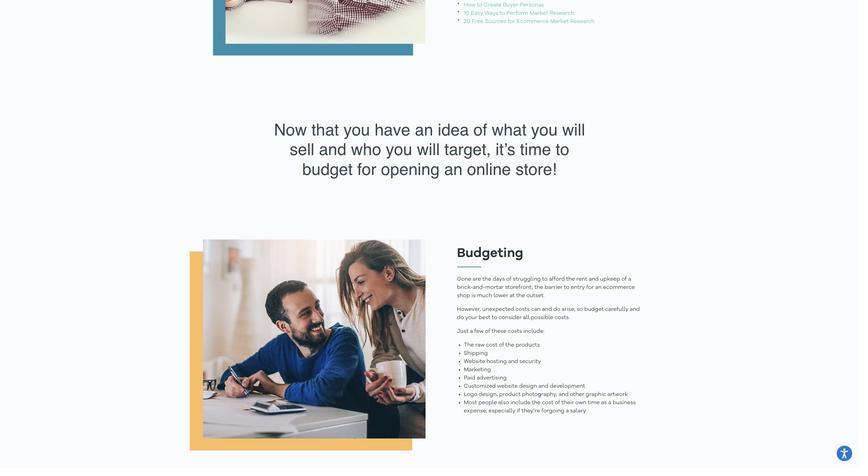 Task type: locate. For each thing, give the bounding box(es) containing it.
do left your
[[457, 315, 464, 320]]

do up the costs.
[[554, 307, 561, 312]]

1 vertical spatial selling online image
[[190, 240, 426, 450]]

for
[[508, 19, 516, 25], [357, 160, 377, 179], [587, 285, 594, 290]]

design
[[519, 384, 537, 389]]

of right few
[[485, 329, 491, 334]]

1 vertical spatial do
[[457, 315, 464, 320]]

0 vertical spatial costs
[[516, 307, 530, 312]]

costs
[[516, 307, 530, 312], [508, 329, 522, 334]]

0 vertical spatial time
[[520, 140, 551, 159]]

20 free sources for ecommerce market research link
[[464, 19, 595, 25]]

are
[[473, 277, 481, 282]]

an down upkeep
[[596, 285, 602, 290]]

0 vertical spatial budget
[[302, 160, 353, 179]]

a
[[629, 277, 632, 282], [470, 329, 473, 334], [609, 400, 612, 406], [566, 408, 569, 414]]

how
[[464, 3, 476, 8]]

2 horizontal spatial an
[[596, 285, 602, 290]]

cost
[[486, 342, 498, 348], [542, 400, 554, 406]]

now that you have an idea of what you will sell and who you will target, it's time to budget for opening an online store!
[[274, 120, 585, 179]]

of
[[474, 120, 487, 139], [507, 277, 512, 282], [622, 277, 627, 282], [485, 329, 491, 334], [499, 342, 504, 348], [555, 400, 560, 406]]

1 vertical spatial will
[[417, 140, 440, 159]]

of up ecommerce
[[622, 277, 627, 282]]

unexpected
[[483, 307, 514, 312]]

include
[[511, 400, 531, 406]]

the down photography,
[[532, 400, 541, 406]]

costs down consider
[[508, 329, 522, 334]]

shipping
[[464, 351, 488, 356]]

include:
[[524, 329, 545, 334]]

1 vertical spatial market
[[550, 19, 569, 25]]

1 horizontal spatial time
[[588, 400, 600, 406]]

sources
[[485, 19, 507, 25]]

to up store!
[[556, 140, 570, 159]]

0 vertical spatial research
[[550, 11, 575, 16]]

0 horizontal spatial do
[[457, 315, 464, 320]]

ways
[[485, 11, 498, 16]]

and down 'that'
[[319, 140, 347, 159]]

market right ecommerce
[[550, 19, 569, 25]]

of inside now that you have an idea of what you will sell and who you will target, it's time to budget for opening an online store!
[[474, 120, 487, 139]]

the right at at right bottom
[[517, 293, 525, 298]]

security
[[520, 359, 541, 364]]

design,
[[479, 392, 498, 397]]

they're
[[522, 408, 540, 414]]

buyer
[[503, 3, 519, 8]]

also
[[499, 400, 509, 406]]

brick-
[[457, 285, 473, 290]]

of up forgoing
[[555, 400, 560, 406]]

2 horizontal spatial for
[[587, 285, 594, 290]]

and inside now that you have an idea of what you will sell and who you will target, it's time to budget for opening an online store!
[[319, 140, 347, 159]]

products
[[516, 342, 540, 348]]

1 vertical spatial time
[[588, 400, 600, 406]]

budget right the "so"
[[585, 307, 604, 312]]

these
[[492, 329, 507, 334]]

possible
[[531, 315, 554, 320]]

20
[[464, 19, 471, 25]]

so
[[577, 307, 583, 312]]

costs up all on the right bottom of page
[[516, 307, 530, 312]]

research
[[550, 11, 575, 16], [571, 19, 595, 25]]

1 horizontal spatial will
[[563, 120, 585, 139]]

time inside the raw cost of the products shipping website hosting and security marketing paid advertising customized website design and development logo design, product photography, and other graphic artwork most people also include the cost of their own time as a business expense, especially if they're forgoing a salary
[[588, 400, 600, 406]]

advertising
[[477, 375, 507, 381]]

and
[[319, 140, 347, 159], [589, 277, 599, 282], [542, 307, 552, 312], [630, 307, 640, 312], [508, 359, 518, 364], [539, 384, 549, 389], [559, 392, 569, 397]]

and right rent on the bottom right of the page
[[589, 277, 599, 282]]

for down perform
[[508, 19, 516, 25]]

cost right raw
[[486, 342, 498, 348]]

a right as
[[609, 400, 612, 406]]

10
[[464, 11, 470, 16]]

struggling
[[513, 277, 541, 282]]

0 horizontal spatial for
[[357, 160, 377, 179]]

0 vertical spatial market
[[530, 11, 549, 16]]

0 horizontal spatial an
[[415, 120, 433, 139]]

all
[[523, 315, 530, 320]]

best
[[479, 315, 491, 320]]

selling online image
[[213, 0, 426, 55], [190, 240, 426, 450]]

1 horizontal spatial budget
[[585, 307, 604, 312]]

cost up forgoing
[[542, 400, 554, 406]]

people
[[479, 400, 497, 406]]

0 vertical spatial do
[[554, 307, 561, 312]]

2 vertical spatial an
[[596, 285, 602, 290]]

for down who
[[357, 160, 377, 179]]

own
[[576, 400, 587, 406]]

entry
[[571, 285, 585, 290]]

an
[[415, 120, 433, 139], [444, 160, 463, 179], [596, 285, 602, 290]]

budget down sell
[[302, 160, 353, 179]]

to down "unexpected"
[[492, 315, 497, 320]]

0 horizontal spatial cost
[[486, 342, 498, 348]]

for inside now that you have an idea of what you will sell and who you will target, it's time to budget for opening an online store!
[[357, 160, 377, 179]]

time
[[520, 140, 551, 159], [588, 400, 600, 406]]

1 vertical spatial research
[[571, 19, 595, 25]]

budget
[[302, 160, 353, 179], [585, 307, 604, 312]]

0 horizontal spatial time
[[520, 140, 551, 159]]

arise,
[[562, 307, 576, 312]]

market up ecommerce
[[530, 11, 549, 16]]

1 horizontal spatial you
[[386, 140, 413, 159]]

an left idea
[[415, 120, 433, 139]]

the up the outset.
[[535, 285, 544, 290]]

an down target,
[[444, 160, 463, 179]]

do
[[554, 307, 561, 312], [457, 315, 464, 320]]

1 vertical spatial for
[[357, 160, 377, 179]]

2 vertical spatial for
[[587, 285, 594, 290]]

customized
[[464, 384, 496, 389]]

forgoing
[[542, 408, 565, 414]]

1 horizontal spatial for
[[508, 19, 516, 25]]

0 horizontal spatial budget
[[302, 160, 353, 179]]

budget inside 'however, unexpected costs can and do arise, so budget carefully and do your best to consider all possible costs.'
[[585, 307, 604, 312]]

0 vertical spatial for
[[508, 19, 516, 25]]

will
[[563, 120, 585, 139], [417, 140, 440, 159]]

a inside gone are the days of struggling to afford the rent and upkeep of a brick-and-mortar storefront; the barrier to entry for an ecommerce shop is much lower at the outset.
[[629, 277, 632, 282]]

to down how to create buyer personas link
[[500, 11, 505, 16]]

product
[[499, 392, 521, 397]]

is
[[472, 293, 476, 298]]

a down their at the right of the page
[[566, 408, 569, 414]]

it's
[[496, 140, 516, 159]]

their
[[562, 400, 574, 406]]

salary
[[570, 408, 586, 414]]

and up photography,
[[539, 384, 549, 389]]

0 vertical spatial an
[[415, 120, 433, 139]]

0 vertical spatial will
[[563, 120, 585, 139]]

just
[[457, 329, 469, 334]]

2 horizontal spatial you
[[531, 120, 558, 139]]

0 horizontal spatial will
[[417, 140, 440, 159]]

market
[[530, 11, 549, 16], [550, 19, 569, 25]]

now
[[274, 120, 307, 139]]

the right are
[[483, 277, 491, 282]]

and right hosting
[[508, 359, 518, 364]]

and down development
[[559, 392, 569, 397]]

a up ecommerce
[[629, 277, 632, 282]]

budget inside now that you have an idea of what you will sell and who you will target, it's time to budget for opening an online store!
[[302, 160, 353, 179]]

how to create buyer personas link
[[464, 3, 544, 8]]

time down graphic
[[588, 400, 600, 406]]

1 vertical spatial budget
[[585, 307, 604, 312]]

to
[[477, 3, 482, 8], [500, 11, 505, 16], [556, 140, 570, 159], [542, 277, 548, 282], [564, 285, 570, 290], [492, 315, 497, 320]]

time up store!
[[520, 140, 551, 159]]

mortar
[[486, 285, 504, 290]]

the
[[483, 277, 491, 282], [566, 277, 575, 282], [535, 285, 544, 290], [517, 293, 525, 298], [506, 342, 515, 348], [532, 400, 541, 406]]

1 vertical spatial an
[[444, 160, 463, 179]]

of up target,
[[474, 120, 487, 139]]

1 vertical spatial cost
[[542, 400, 554, 406]]

shop
[[457, 293, 470, 298]]

rent
[[577, 277, 588, 282]]

for down rent on the bottom right of the page
[[587, 285, 594, 290]]



Task type: vqa. For each thing, say whether or not it's contained in the screenshot.
also
yes



Task type: describe. For each thing, give the bounding box(es) containing it.
ecommerce
[[603, 285, 635, 290]]

photography,
[[522, 392, 558, 397]]

for inside gone are the days of struggling to afford the rent and upkeep of a brick-and-mortar storefront; the barrier to entry for an ecommerce shop is much lower at the outset.
[[587, 285, 594, 290]]

your
[[465, 315, 478, 320]]

outset.
[[527, 293, 545, 298]]

online
[[467, 160, 511, 179]]

of right days
[[507, 277, 512, 282]]

0 horizontal spatial market
[[530, 11, 549, 16]]

much
[[477, 293, 493, 298]]

1 horizontal spatial an
[[444, 160, 463, 179]]

barrier
[[545, 285, 563, 290]]

1 horizontal spatial do
[[554, 307, 561, 312]]

free
[[472, 19, 484, 25]]

the down "just a few of these costs include:"
[[506, 342, 515, 348]]

1 horizontal spatial market
[[550, 19, 569, 25]]

carefully
[[605, 307, 629, 312]]

to up easy
[[477, 3, 482, 8]]

and up possible
[[542, 307, 552, 312]]

paid
[[464, 375, 476, 381]]

target,
[[445, 140, 491, 159]]

as
[[601, 400, 607, 406]]

who
[[351, 140, 381, 159]]

ecommerce
[[517, 19, 549, 25]]

store!
[[516, 160, 557, 179]]

0 horizontal spatial you
[[344, 120, 370, 139]]

just a few of these costs include:
[[457, 329, 545, 334]]

logo
[[464, 392, 478, 397]]

0 vertical spatial selling online image
[[213, 0, 426, 55]]

at
[[510, 293, 515, 298]]

idea
[[438, 120, 469, 139]]

upkeep
[[600, 277, 621, 282]]

costs.
[[555, 315, 570, 320]]

perform
[[507, 11, 528, 16]]

what
[[492, 120, 527, 139]]

to left afford at bottom
[[542, 277, 548, 282]]

storefront;
[[505, 285, 533, 290]]

expense,
[[464, 408, 488, 414]]

sell
[[290, 140, 315, 159]]

that
[[312, 120, 339, 139]]

consider
[[499, 315, 522, 320]]

0 vertical spatial cost
[[486, 342, 498, 348]]

artwork
[[608, 392, 628, 397]]

for inside how to create buyer personas 10 easy ways to perform market research 20 free sources for ecommerce market research
[[508, 19, 516, 25]]

opening
[[381, 160, 440, 179]]

create
[[484, 3, 502, 8]]

time inside now that you have an idea of what you will sell and who you will target, it's time to budget for opening an online store!
[[520, 140, 551, 159]]

to inside 'however, unexpected costs can and do arise, so budget carefully and do your best to consider all possible costs.'
[[492, 315, 497, 320]]

the raw cost of the products shipping website hosting and security marketing paid advertising customized website design and development logo design, product photography, and other graphic artwork most people also include the cost of their own time as a business expense, especially if they're forgoing a salary
[[464, 342, 636, 414]]

to inside now that you have an idea of what you will sell and who you will target, it's time to budget for opening an online store!
[[556, 140, 570, 159]]

costs inside 'however, unexpected costs can and do arise, so budget carefully and do your best to consider all possible costs.'
[[516, 307, 530, 312]]

graphic
[[586, 392, 606, 397]]

and-
[[473, 285, 486, 290]]

can
[[531, 307, 541, 312]]

hosting
[[487, 359, 507, 364]]

easy
[[471, 11, 483, 16]]

how to create buyer personas 10 easy ways to perform market research 20 free sources for ecommerce market research
[[464, 3, 595, 25]]

1 vertical spatial costs
[[508, 329, 522, 334]]

marketing
[[464, 367, 491, 373]]

the up entry
[[566, 277, 575, 282]]

days
[[493, 277, 505, 282]]

website
[[497, 384, 518, 389]]

have
[[375, 120, 411, 139]]

personas
[[520, 3, 544, 8]]

1 horizontal spatial cost
[[542, 400, 554, 406]]

and inside gone are the days of struggling to afford the rent and upkeep of a brick-and-mortar storefront; the barrier to entry for an ecommerce shop is much lower at the outset.
[[589, 277, 599, 282]]

however, unexpected costs can and do arise, so budget carefully and do your best to consider all possible costs.
[[457, 307, 640, 320]]

an inside gone are the days of struggling to afford the rent and upkeep of a brick-and-mortar storefront; the barrier to entry for an ecommerce shop is much lower at the outset.
[[596, 285, 602, 290]]

website
[[464, 359, 485, 364]]

and right carefully
[[630, 307, 640, 312]]

business
[[613, 400, 636, 406]]

of down "just a few of these costs include:"
[[499, 342, 504, 348]]

most
[[464, 400, 477, 406]]

especially
[[489, 408, 516, 414]]

lower
[[494, 293, 509, 298]]

a left few
[[470, 329, 473, 334]]

gone are the days of struggling to afford the rent and upkeep of a brick-and-mortar storefront; the barrier to entry for an ecommerce shop is much lower at the outset.
[[457, 277, 635, 298]]

other
[[570, 392, 585, 397]]

budgeting
[[457, 247, 524, 260]]

afford
[[549, 277, 565, 282]]

if
[[517, 408, 521, 414]]

raw
[[476, 342, 485, 348]]

however,
[[457, 307, 481, 312]]

open accessibe: accessibility options, statement and help image
[[841, 448, 849, 458]]

to left entry
[[564, 285, 570, 290]]

development
[[550, 384, 585, 389]]

10 easy ways to perform market research link
[[464, 11, 575, 16]]

few
[[475, 329, 484, 334]]



